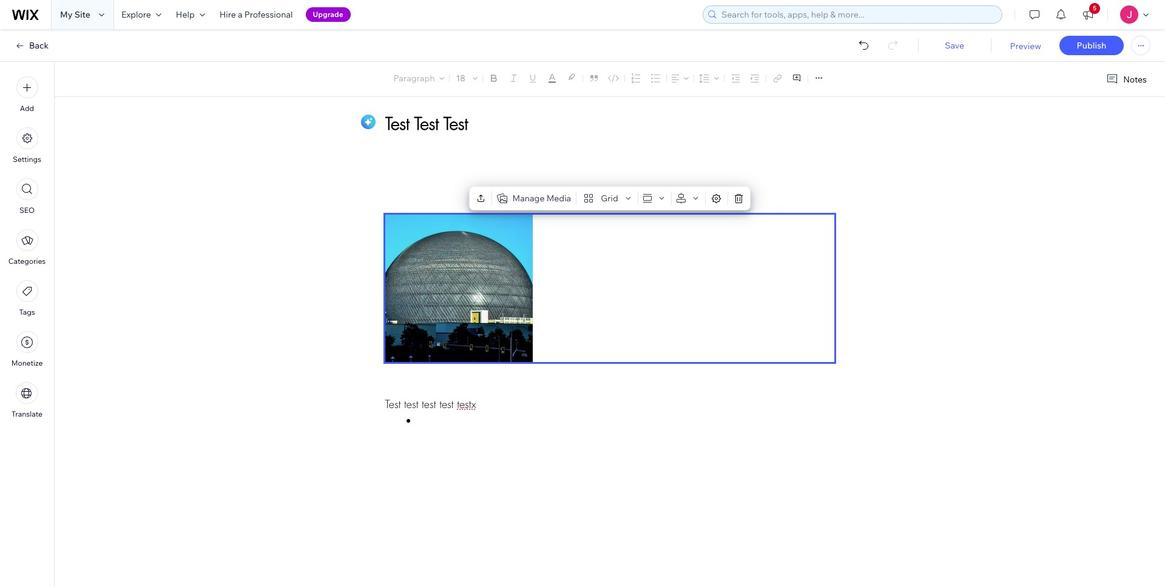 Task type: vqa. For each thing, say whether or not it's contained in the screenshot.
tech
no



Task type: locate. For each thing, give the bounding box(es) containing it.
Add a Catchy Title text field
[[385, 112, 821, 135]]

testx
[[457, 398, 476, 412]]

menu
[[0, 69, 54, 426]]

translate
[[12, 410, 42, 419]]

save button
[[930, 40, 979, 51]]

categories
[[8, 257, 46, 266]]

2 horizontal spatial test
[[440, 398, 454, 412]]

tags
[[19, 308, 35, 317]]

add
[[20, 104, 34, 113]]

manage media button
[[494, 190, 574, 207]]

categories button
[[8, 229, 46, 266]]

help button
[[169, 0, 212, 29]]

settings button
[[13, 127, 41, 164]]

my
[[60, 9, 73, 20]]

paragraph
[[394, 73, 435, 84]]

0 horizontal spatial test
[[404, 398, 419, 412]]

seo button
[[16, 178, 38, 215]]

media
[[547, 193, 571, 204]]

grid
[[601, 193, 618, 204]]

publish
[[1077, 40, 1107, 51]]

test
[[404, 398, 419, 412], [422, 398, 436, 412], [440, 398, 454, 412]]

2 test from the left
[[422, 398, 436, 412]]

professional
[[244, 9, 293, 20]]

1 test from the left
[[404, 398, 419, 412]]

1 horizontal spatial test
[[422, 398, 436, 412]]

site
[[74, 9, 90, 20]]

5 button
[[1075, 0, 1102, 29]]

upgrade button
[[306, 7, 351, 22]]

grid button
[[579, 190, 635, 207]]

test
[[385, 398, 401, 412]]

paragraph button
[[391, 70, 447, 87]]

monetize button
[[11, 331, 43, 368]]

save
[[945, 40, 965, 51]]



Task type: describe. For each thing, give the bounding box(es) containing it.
monetize
[[11, 359, 43, 368]]

preview
[[1010, 41, 1042, 52]]

5
[[1093, 4, 1097, 12]]

back button
[[15, 40, 49, 51]]

hire
[[220, 9, 236, 20]]

manage
[[513, 193, 545, 204]]

hire a professional link
[[212, 0, 300, 29]]

3 test from the left
[[440, 398, 454, 412]]

explore
[[121, 9, 151, 20]]

back
[[29, 40, 49, 51]]

add button
[[16, 76, 38, 113]]

my site
[[60, 9, 90, 20]]

preview button
[[1010, 41, 1042, 52]]

publish button
[[1060, 36, 1124, 55]]

tags button
[[16, 280, 38, 317]]

notes
[[1124, 74, 1147, 85]]

Search for tools, apps, help & more... field
[[718, 6, 999, 23]]

translate button
[[12, 382, 42, 419]]

menu containing add
[[0, 69, 54, 426]]

a
[[238, 9, 243, 20]]

test test test test testx
[[385, 398, 476, 412]]

manage media
[[513, 193, 571, 204]]

seo
[[19, 206, 35, 215]]

upgrade
[[313, 10, 343, 19]]

hire a professional
[[220, 9, 293, 20]]

help
[[176, 9, 195, 20]]

settings
[[13, 155, 41, 164]]

notes button
[[1102, 71, 1151, 87]]



